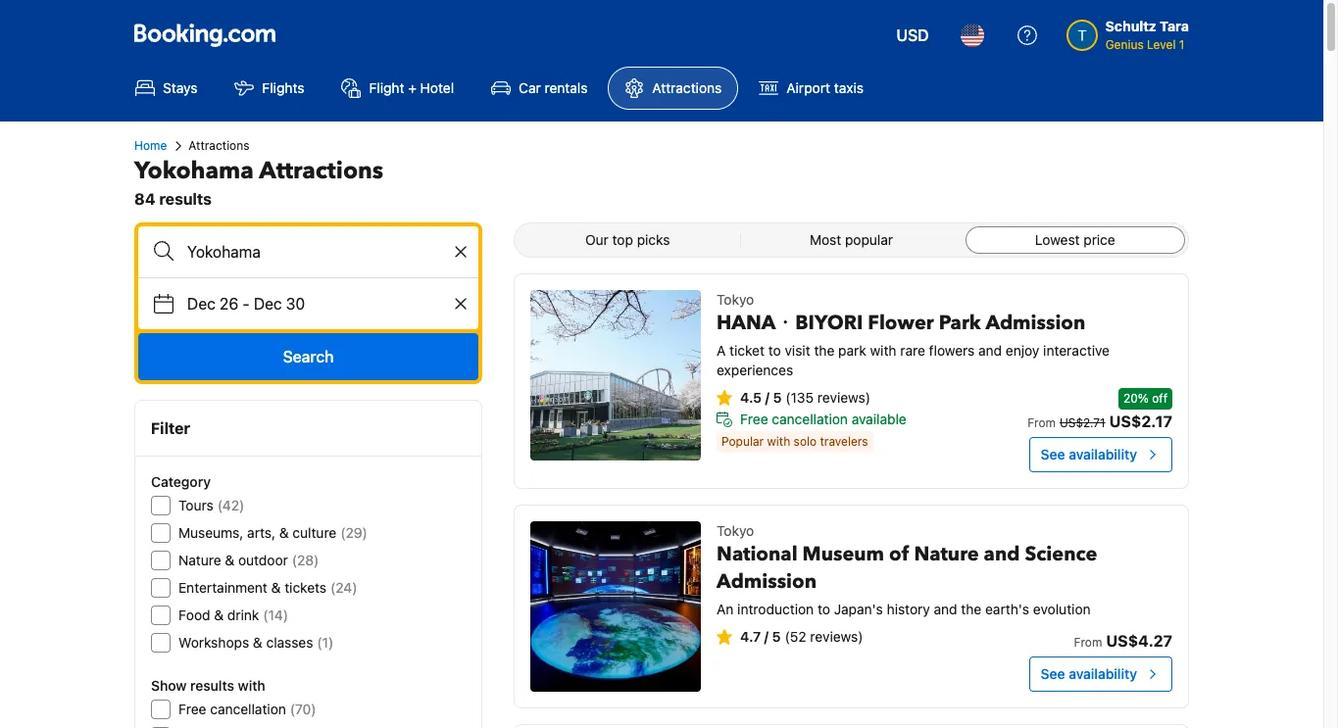 Task type: describe. For each thing, give the bounding box(es) containing it.
usd button
[[885, 12, 941, 59]]

us$2.71
[[1060, 416, 1106, 431]]

4.7
[[741, 629, 761, 645]]

show
[[151, 678, 187, 694]]

park
[[939, 310, 982, 336]]

introduction
[[738, 601, 814, 618]]

(42)
[[217, 497, 245, 514]]

most
[[810, 231, 842, 248]]

1
[[1180, 37, 1185, 52]]

search
[[283, 348, 334, 366]]

outdoor
[[238, 552, 288, 569]]

lowest
[[1036, 231, 1080, 248]]

car
[[519, 79, 541, 96]]

1 vertical spatial results
[[190, 678, 234, 694]]

culture
[[293, 525, 337, 541]]

1 dec from the left
[[187, 295, 216, 313]]

with inside "tokyo hana・biyori flower park admission a ticket to visit the park with rare flowers and enjoy interactive experiences"
[[871, 342, 897, 359]]

from inside from us$4.27
[[1075, 636, 1103, 650]]

park
[[839, 342, 867, 359]]

0 horizontal spatial nature
[[179, 552, 221, 569]]

& for workshops & classes
[[253, 635, 263, 651]]

free for free cancellation available
[[741, 411, 769, 428]]

our top picks
[[586, 231, 670, 248]]

workshops
[[179, 635, 249, 651]]

4.5
[[741, 389, 762, 406]]

car rentals
[[519, 79, 588, 96]]

cancellation for available
[[772, 411, 848, 428]]

travelers
[[820, 435, 869, 449]]

availability for national museum of nature and science admission
[[1069, 666, 1138, 683]]

yokohama
[[134, 155, 254, 187]]

rentals
[[545, 79, 588, 96]]

(70)
[[290, 701, 316, 718]]

see availability for hana・biyori flower park admission
[[1041, 446, 1138, 463]]

evolution
[[1034, 601, 1091, 618]]

drink
[[227, 607, 259, 624]]

airport taxis link
[[743, 67, 881, 110]]

rare
[[901, 342, 926, 359]]

us$2.17
[[1110, 413, 1173, 431]]

attractions link
[[609, 67, 739, 110]]

usd
[[897, 26, 929, 44]]

tokyo hana・biyori flower park admission a ticket to visit the park with rare flowers and enjoy interactive experiences
[[717, 291, 1110, 379]]

flowers
[[930, 342, 975, 359]]

popular
[[722, 435, 764, 449]]

flight
[[369, 79, 405, 96]]

schultz tara genius level 1
[[1106, 18, 1190, 52]]

the inside tokyo national museum of nature and science admission an introduction to japan's history and the earth's evolution
[[962, 601, 982, 618]]

food & drink (14)
[[179, 607, 288, 624]]

2 vertical spatial and
[[934, 601, 958, 618]]

the inside "tokyo hana・biyori flower park admission a ticket to visit the park with rare flowers and enjoy interactive experiences"
[[815, 342, 835, 359]]

enjoy
[[1006, 342, 1040, 359]]

nature & outdoor (28)
[[179, 552, 319, 569]]

an
[[717, 601, 734, 618]]

car rentals link
[[475, 67, 605, 110]]

interactive
[[1044, 342, 1110, 359]]

hana・biyori flower park admission image
[[531, 290, 701, 461]]

(52
[[785, 629, 807, 645]]

available
[[852, 411, 907, 428]]

4.5 / 5 (135 reviews)
[[741, 389, 871, 406]]

museums, arts, & culture (29)
[[179, 525, 368, 541]]

solo
[[794, 435, 817, 449]]

5 for 4.5 / 5
[[773, 389, 782, 406]]

(29)
[[341, 525, 368, 541]]

2 horizontal spatial attractions
[[653, 79, 722, 96]]

20% off from us$2.71 us$2.17
[[1028, 391, 1173, 431]]

filter
[[151, 420, 190, 437]]

2 dec from the left
[[254, 295, 282, 313]]

-
[[243, 295, 250, 313]]

attractions inside yokohama attractions 84 results
[[259, 155, 384, 187]]

science
[[1025, 541, 1098, 568]]

tokyo national museum of nature and science admission an introduction to japan's history and the earth's evolution
[[717, 523, 1098, 618]]

& for nature & outdoor
[[225, 552, 235, 569]]

free for free cancellation (70)
[[179, 701, 207, 718]]

schultz
[[1106, 18, 1157, 34]]

genius
[[1106, 37, 1144, 52]]

home link
[[134, 137, 167, 155]]

our
[[586, 231, 609, 248]]

tickets
[[285, 580, 327, 596]]

museum
[[803, 541, 885, 568]]

tokyo for national museum of nature and science admission
[[717, 523, 755, 539]]

free cancellation (70)
[[179, 701, 316, 718]]

food
[[179, 607, 210, 624]]

arts,
[[247, 525, 276, 541]]

your account menu schultz tara genius level 1 element
[[1067, 9, 1198, 54]]

& for entertainment & tickets
[[271, 580, 281, 596]]

1 horizontal spatial with
[[768, 435, 791, 449]]

visit
[[785, 342, 811, 359]]

show results with
[[151, 678, 266, 694]]

taxis
[[834, 79, 864, 96]]

flight + hotel
[[369, 79, 454, 96]]

hotel
[[420, 79, 454, 96]]

& right arts,
[[279, 525, 289, 541]]



Task type: vqa. For each thing, say whether or not it's contained in the screenshot.
(135
yes



Task type: locate. For each thing, give the bounding box(es) containing it.
to left visit
[[769, 342, 781, 359]]

2 vertical spatial attractions
[[259, 155, 384, 187]]

hana・biyori
[[717, 310, 864, 336]]

1 vertical spatial from
[[1075, 636, 1103, 650]]

flower
[[868, 310, 935, 336]]

0 vertical spatial tokyo
[[717, 291, 755, 308]]

1 vertical spatial admission
[[717, 569, 817, 595]]

free down show results with
[[179, 701, 207, 718]]

0 vertical spatial to
[[769, 342, 781, 359]]

reviews)
[[818, 389, 871, 406], [811, 629, 864, 645]]

of
[[890, 541, 910, 568]]

1 vertical spatial and
[[984, 541, 1021, 568]]

Where are you going? search field
[[138, 227, 479, 278]]

free down 4.5
[[741, 411, 769, 428]]

price
[[1084, 231, 1116, 248]]

1 vertical spatial /
[[765, 629, 769, 645]]

& up the (14)
[[271, 580, 281, 596]]

& for food & drink
[[214, 607, 224, 624]]

& down drink at bottom
[[253, 635, 263, 651]]

cancellation for (70)
[[210, 701, 286, 718]]

0 horizontal spatial the
[[815, 342, 835, 359]]

picks
[[637, 231, 670, 248]]

availability down from us$4.27 on the bottom right of page
[[1069, 666, 1138, 683]]

1 vertical spatial 5
[[773, 629, 781, 645]]

the left earth's at right bottom
[[962, 601, 982, 618]]

nature down museums,
[[179, 552, 221, 569]]

(24)
[[331, 580, 357, 596]]

tokyo
[[717, 291, 755, 308], [717, 523, 755, 539]]

& up the entertainment
[[225, 552, 235, 569]]

/ for 4.7
[[765, 629, 769, 645]]

2 vertical spatial with
[[238, 678, 266, 694]]

1 vertical spatial attractions
[[189, 138, 250, 153]]

1 tokyo from the top
[[717, 291, 755, 308]]

entertainment & tickets (24)
[[179, 580, 357, 596]]

0 vertical spatial availability
[[1069, 446, 1138, 463]]

0 vertical spatial results
[[159, 190, 212, 208]]

1 vertical spatial the
[[962, 601, 982, 618]]

nature right of
[[915, 541, 980, 568]]

tokyo inside "tokyo hana・biyori flower park admission a ticket to visit the park with rare flowers and enjoy interactive experiences"
[[717, 291, 755, 308]]

/ right "4.7" in the bottom of the page
[[765, 629, 769, 645]]

reviews) down japan's
[[811, 629, 864, 645]]

and inside "tokyo hana・biyori flower park admission a ticket to visit the park with rare flowers and enjoy interactive experiences"
[[979, 342, 1003, 359]]

tokyo up national
[[717, 523, 755, 539]]

1 horizontal spatial nature
[[915, 541, 980, 568]]

1 vertical spatial availability
[[1069, 666, 1138, 683]]

a
[[717, 342, 726, 359]]

0 horizontal spatial free
[[179, 701, 207, 718]]

cancellation down show results with
[[210, 701, 286, 718]]

and up earth's at right bottom
[[984, 541, 1021, 568]]

see availability for national museum of nature and science admission
[[1041, 666, 1138, 683]]

flights
[[262, 79, 305, 96]]

entertainment
[[179, 580, 268, 596]]

1 horizontal spatial attractions
[[259, 155, 384, 187]]

the right visit
[[815, 342, 835, 359]]

2 see availability from the top
[[1041, 666, 1138, 683]]

to inside tokyo national museum of nature and science admission an introduction to japan's history and the earth's evolution
[[818, 601, 831, 618]]

tara
[[1161, 18, 1190, 34]]

and
[[979, 342, 1003, 359], [984, 541, 1021, 568], [934, 601, 958, 618]]

1 see from the top
[[1041, 446, 1066, 463]]

museums,
[[179, 525, 244, 541]]

nature inside tokyo national museum of nature and science admission an introduction to japan's history and the earth's evolution
[[915, 541, 980, 568]]

2 availability from the top
[[1069, 666, 1138, 683]]

/ for 4.5
[[766, 389, 770, 406]]

see down us$2.71
[[1041, 446, 1066, 463]]

most popular
[[810, 231, 894, 248]]

1 vertical spatial free
[[179, 701, 207, 718]]

from left us$2.71
[[1028, 416, 1056, 431]]

1 vertical spatial to
[[818, 601, 831, 618]]

national
[[717, 541, 798, 568]]

stays
[[163, 79, 198, 96]]

results
[[159, 190, 212, 208], [190, 678, 234, 694]]

tours
[[179, 497, 214, 514]]

see for hana・biyori flower park admission
[[1041, 446, 1066, 463]]

0 vertical spatial free
[[741, 411, 769, 428]]

level
[[1148, 37, 1177, 52]]

/
[[766, 389, 770, 406], [765, 629, 769, 645]]

to
[[769, 342, 781, 359], [818, 601, 831, 618]]

2 horizontal spatial with
[[871, 342, 897, 359]]

+
[[408, 79, 417, 96]]

airport taxis
[[787, 79, 864, 96]]

tokyo for hana・biyori flower park admission
[[717, 291, 755, 308]]

popular
[[845, 231, 894, 248]]

0 horizontal spatial cancellation
[[210, 701, 286, 718]]

to inside "tokyo hana・biyori flower park admission a ticket to visit the park with rare flowers and enjoy interactive experiences"
[[769, 342, 781, 359]]

5 left (135
[[773, 389, 782, 406]]

1 availability from the top
[[1069, 446, 1138, 463]]

reviews) for 4.5 / 5 (135 reviews)
[[818, 389, 871, 406]]

1 horizontal spatial admission
[[986, 310, 1086, 336]]

admission up introduction
[[717, 569, 817, 595]]

cancellation
[[772, 411, 848, 428], [210, 701, 286, 718]]

history
[[887, 601, 931, 618]]

0 vertical spatial admission
[[986, 310, 1086, 336]]

see availability
[[1041, 446, 1138, 463], [1041, 666, 1138, 683]]

tokyo inside tokyo national museum of nature and science admission an introduction to japan's history and the earth's evolution
[[717, 523, 755, 539]]

reviews) for 4.7 / 5 (52 reviews)
[[811, 629, 864, 645]]

1 horizontal spatial cancellation
[[772, 411, 848, 428]]

national museum of nature and science admission image
[[531, 522, 701, 692]]

off
[[1153, 391, 1168, 406]]

5 left (52
[[773, 629, 781, 645]]

0 vertical spatial attractions
[[653, 79, 722, 96]]

admission
[[986, 310, 1086, 336], [717, 569, 817, 595]]

from down evolution
[[1075, 636, 1103, 650]]

0 vertical spatial with
[[871, 342, 897, 359]]

to left japan's
[[818, 601, 831, 618]]

dec 26 - dec 30
[[187, 295, 305, 313]]

home
[[134, 138, 167, 153]]

0 vertical spatial see availability
[[1041, 446, 1138, 463]]

see down evolution
[[1041, 666, 1066, 683]]

admission inside tokyo national museum of nature and science admission an introduction to japan's history and the earth's evolution
[[717, 569, 817, 595]]

us$4.27
[[1107, 633, 1173, 650]]

1 horizontal spatial to
[[818, 601, 831, 618]]

0 vertical spatial and
[[979, 342, 1003, 359]]

and left enjoy
[[979, 342, 1003, 359]]

availability down us$2.71
[[1069, 446, 1138, 463]]

0 vertical spatial cancellation
[[772, 411, 848, 428]]

0 horizontal spatial with
[[238, 678, 266, 694]]

84
[[134, 190, 155, 208]]

nature
[[915, 541, 980, 568], [179, 552, 221, 569]]

0 horizontal spatial attractions
[[189, 138, 250, 153]]

26
[[220, 295, 239, 313]]

with left solo
[[768, 435, 791, 449]]

from
[[1028, 416, 1056, 431], [1075, 636, 1103, 650]]

0 horizontal spatial admission
[[717, 569, 817, 595]]

0 vertical spatial /
[[766, 389, 770, 406]]

flight + hotel link
[[325, 67, 471, 110]]

tours (42)
[[179, 497, 245, 514]]

results up free cancellation (70)
[[190, 678, 234, 694]]

and right history
[[934, 601, 958, 618]]

with
[[871, 342, 897, 359], [768, 435, 791, 449], [238, 678, 266, 694]]

from us$4.27
[[1075, 633, 1173, 650]]

results inside yokohama attractions 84 results
[[159, 190, 212, 208]]

1 horizontal spatial dec
[[254, 295, 282, 313]]

2 see from the top
[[1041, 666, 1066, 683]]

category
[[151, 474, 211, 490]]

with left rare
[[871, 342, 897, 359]]

(135
[[786, 389, 814, 406]]

(1)
[[317, 635, 334, 651]]

experiences
[[717, 362, 794, 379]]

lowest price
[[1036, 231, 1116, 248]]

(28)
[[292, 552, 319, 569]]

0 vertical spatial 5
[[773, 389, 782, 406]]

0 horizontal spatial from
[[1028, 416, 1056, 431]]

dec right the -
[[254, 295, 282, 313]]

search button
[[138, 333, 479, 381]]

0 horizontal spatial dec
[[187, 295, 216, 313]]

dec left 26
[[187, 295, 216, 313]]

1 horizontal spatial from
[[1075, 636, 1103, 650]]

20%
[[1124, 391, 1149, 406]]

see availability down from us$4.27 on the bottom right of page
[[1041, 666, 1138, 683]]

tokyo up ticket
[[717, 291, 755, 308]]

1 vertical spatial tokyo
[[717, 523, 755, 539]]

results down yokohama
[[159, 190, 212, 208]]

1 horizontal spatial the
[[962, 601, 982, 618]]

see
[[1041, 446, 1066, 463], [1041, 666, 1066, 683]]

1 vertical spatial reviews)
[[811, 629, 864, 645]]

/ right 4.5
[[766, 389, 770, 406]]

stays link
[[119, 67, 214, 110]]

the
[[815, 342, 835, 359], [962, 601, 982, 618]]

(14)
[[263, 607, 288, 624]]

reviews) up the free cancellation available
[[818, 389, 871, 406]]

yokohama attractions 84 results
[[134, 155, 384, 208]]

flights link
[[218, 67, 321, 110]]

booking.com image
[[134, 24, 276, 47]]

with up free cancellation (70)
[[238, 678, 266, 694]]

admission up enjoy
[[986, 310, 1086, 336]]

0 vertical spatial reviews)
[[818, 389, 871, 406]]

1 see availability from the top
[[1041, 446, 1138, 463]]

dec
[[187, 295, 216, 313], [254, 295, 282, 313]]

1 vertical spatial see availability
[[1041, 666, 1138, 683]]

availability for hana・biyori flower park admission
[[1069, 446, 1138, 463]]

top
[[613, 231, 634, 248]]

admission inside "tokyo hana・biyori flower park admission a ticket to visit the park with rare flowers and enjoy interactive experiences"
[[986, 310, 1086, 336]]

0 horizontal spatial to
[[769, 342, 781, 359]]

& left drink at bottom
[[214, 607, 224, 624]]

2 tokyo from the top
[[717, 523, 755, 539]]

from inside 20% off from us$2.71 us$2.17
[[1028, 416, 1056, 431]]

see availability down us$2.71
[[1041, 446, 1138, 463]]

1 vertical spatial with
[[768, 435, 791, 449]]

free cancellation available
[[741, 411, 907, 428]]

0 vertical spatial from
[[1028, 416, 1056, 431]]

4.7 / 5 (52 reviews)
[[741, 629, 864, 645]]

cancellation down 4.5 / 5 (135 reviews)
[[772, 411, 848, 428]]

airport
[[787, 79, 831, 96]]

0 vertical spatial the
[[815, 342, 835, 359]]

1 horizontal spatial free
[[741, 411, 769, 428]]

ticket
[[730, 342, 765, 359]]

0 vertical spatial see
[[1041, 446, 1066, 463]]

1 vertical spatial cancellation
[[210, 701, 286, 718]]

5 for 4.7 / 5
[[773, 629, 781, 645]]

workshops & classes (1)
[[179, 635, 334, 651]]

earth's
[[986, 601, 1030, 618]]

see for national museum of nature and science admission
[[1041, 666, 1066, 683]]

1 vertical spatial see
[[1041, 666, 1066, 683]]



